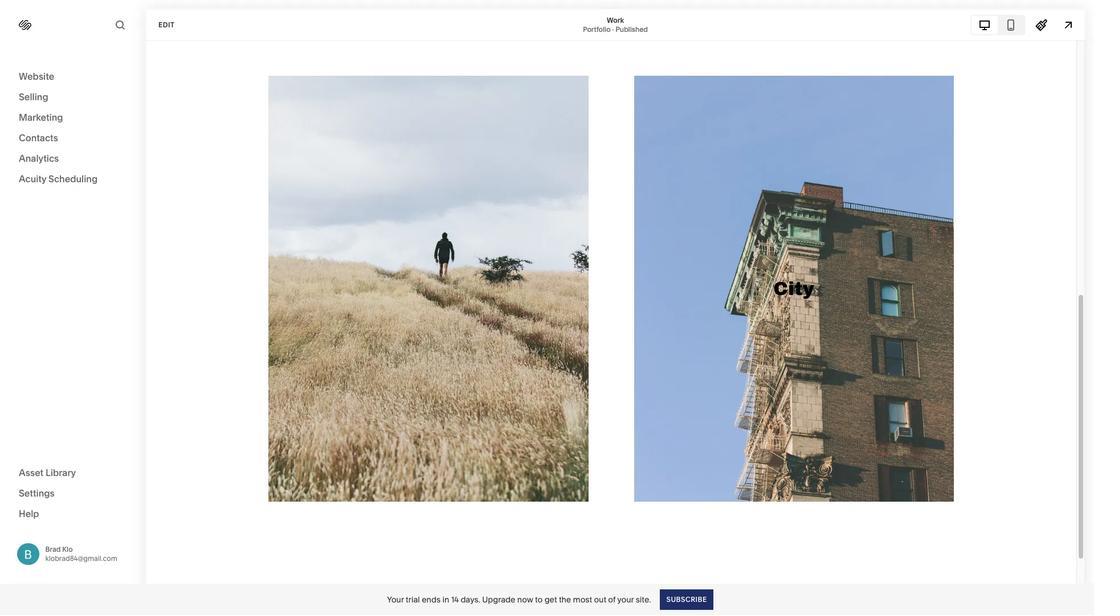 Task type: vqa. For each thing, say whether or not it's contained in the screenshot.
Close button
no



Task type: describe. For each thing, give the bounding box(es) containing it.
help link
[[19, 508, 39, 520]]

published
[[616, 25, 648, 33]]

klobrad84@gmail.com
[[45, 554, 117, 563]]

asset
[[19, 467, 43, 479]]

analytics link
[[19, 152, 127, 166]]

your
[[618, 595, 634, 605]]

marketing
[[19, 112, 63, 123]]

help
[[19, 508, 39, 520]]

selling
[[19, 91, 48, 103]]

get
[[545, 595, 557, 605]]

of
[[608, 595, 616, 605]]

out
[[594, 595, 607, 605]]

portfolio
[[583, 25, 611, 33]]

in
[[443, 595, 449, 605]]

edit button
[[151, 14, 182, 35]]

analytics
[[19, 153, 59, 164]]

asset library link
[[19, 467, 127, 480]]

trial
[[406, 595, 420, 605]]

klo
[[62, 545, 73, 554]]

days.
[[461, 595, 480, 605]]

site.
[[636, 595, 651, 605]]

ends
[[422, 595, 441, 605]]

brad
[[45, 545, 61, 554]]

subscribe
[[667, 595, 707, 604]]

to
[[535, 595, 543, 605]]

your
[[387, 595, 404, 605]]

now
[[517, 595, 533, 605]]

acuity scheduling
[[19, 173, 98, 185]]

upgrade
[[482, 595, 516, 605]]

asset library
[[19, 467, 76, 479]]

work portfolio · published
[[583, 16, 648, 33]]

acuity scheduling link
[[19, 173, 127, 186]]

work
[[607, 16, 624, 24]]

library
[[46, 467, 76, 479]]

edit
[[158, 20, 175, 29]]



Task type: locate. For each thing, give the bounding box(es) containing it.
acuity
[[19, 173, 46, 185]]

contacts
[[19, 132, 58, 144]]

website link
[[19, 70, 127, 84]]

most
[[573, 595, 592, 605]]

scheduling
[[48, 173, 98, 185]]

settings link
[[19, 487, 127, 501]]

tab list
[[972, 16, 1024, 34]]

website
[[19, 71, 54, 82]]

settings
[[19, 488, 55, 499]]

your trial ends in 14 days. upgrade now to get the most out of your site.
[[387, 595, 651, 605]]

·
[[612, 25, 614, 33]]

contacts link
[[19, 132, 127, 145]]

14
[[451, 595, 459, 605]]

marketing link
[[19, 111, 127, 125]]

brad klo klobrad84@gmail.com
[[45, 545, 117, 563]]

the
[[559, 595, 571, 605]]

selling link
[[19, 91, 127, 104]]

subscribe button
[[660, 590, 714, 610]]



